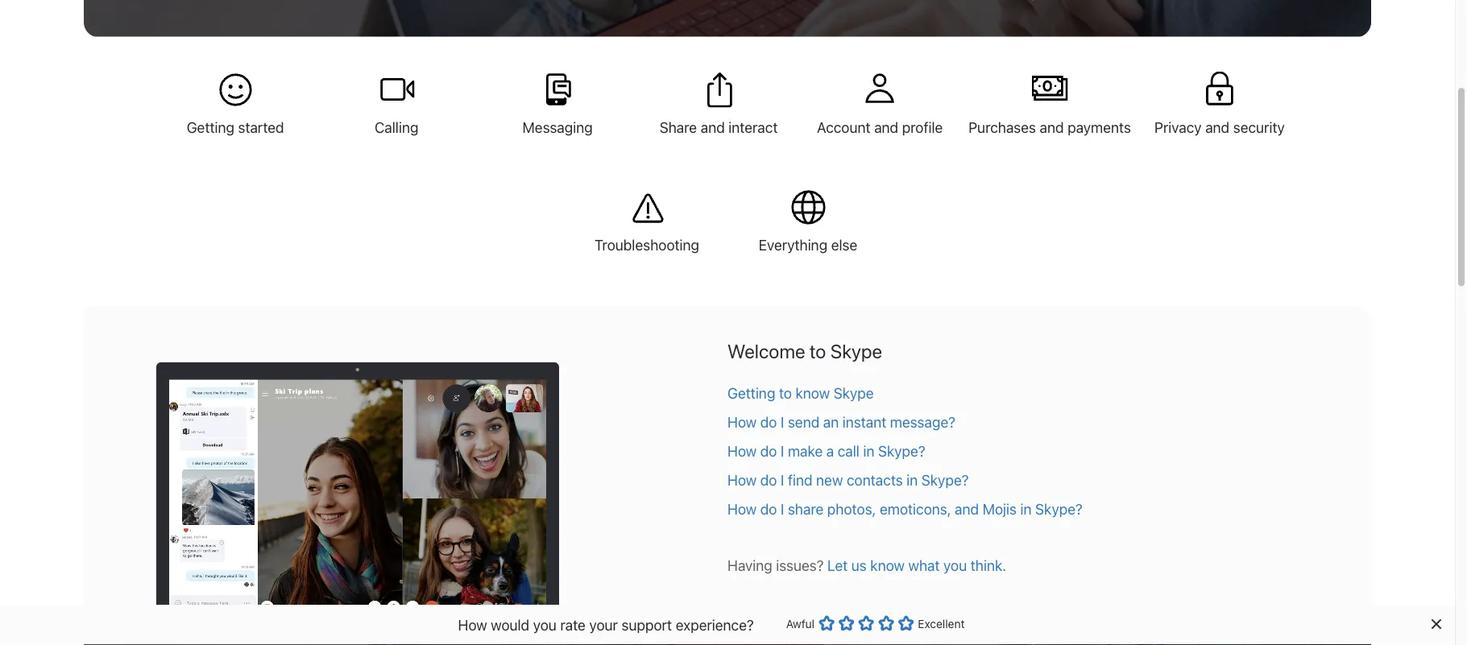 Task type: vqa. For each thing, say whether or not it's contained in the screenshot.
Was this article helpful?
no



Task type: describe. For each thing, give the bounding box(es) containing it.
i for share
[[781, 501, 784, 518]]

would
[[491, 616, 529, 634]]

find
[[788, 472, 813, 489]]

make
[[788, 443, 823, 460]]

1 vertical spatial know
[[870, 557, 905, 574]]

1 option from the left
[[819, 616, 835, 632]]

do for send
[[760, 414, 777, 431]]

2 vertical spatial skype?
[[1035, 501, 1083, 518]]

how do i find new contacts in skype?
[[728, 472, 969, 489]]

how would you rate your support experience? list box
[[819, 612, 914, 641]]

how do i share photos, emoticons, and mojis in skype? link
[[728, 500, 1339, 519]]

instant
[[843, 414, 886, 431]]

i for send
[[781, 414, 784, 431]]

an
[[823, 414, 839, 431]]

4 option from the left
[[878, 616, 894, 632]]

started
[[238, 119, 284, 136]]

everything
[[759, 236, 828, 254]]

share and interact link
[[638, 55, 799, 173]]

payments
[[1068, 119, 1131, 136]]

privacy and security link
[[1139, 55, 1300, 173]]

and for account
[[874, 119, 898, 136]]

issues?
[[776, 557, 824, 574]]

awful
[[786, 617, 815, 630]]

and inside how do i share photos, emoticons, and mojis in skype? link
[[955, 501, 979, 518]]

troubleshooting link
[[566, 173, 728, 290]]

what
[[908, 557, 940, 574]]

having issues? let us know what you think.
[[728, 557, 1006, 574]]

excellent
[[918, 617, 965, 630]]

in for contacts
[[907, 472, 918, 489]]

privacy
[[1155, 119, 1202, 136]]

think.
[[971, 557, 1006, 574]]

call
[[838, 443, 860, 460]]

purchases and payments link
[[960, 55, 1139, 173]]

0 horizontal spatial you
[[533, 616, 557, 634]]

contacts
[[847, 472, 903, 489]]

how do i make a call in skype?
[[728, 443, 925, 460]]

getting started
[[187, 119, 284, 136]]

else
[[831, 236, 857, 254]]

account
[[817, 119, 871, 136]]

5 option from the left
[[898, 616, 914, 632]]

skype? for how do i make a call in skype?
[[878, 443, 925, 460]]

how for how would you rate your support experience?
[[458, 616, 487, 634]]

calling link
[[316, 55, 477, 173]]

account and profile link
[[799, 55, 960, 173]]

how for how do i send an instant message?
[[728, 414, 757, 431]]

send
[[788, 414, 820, 431]]

security
[[1233, 119, 1285, 136]]

0 vertical spatial know
[[796, 385, 830, 402]]

let
[[827, 557, 848, 574]]

rate
[[560, 616, 586, 634]]

you inside welcome to skype region
[[944, 557, 967, 574]]



Task type: locate. For each thing, give the bounding box(es) containing it.
1 horizontal spatial you
[[944, 557, 967, 574]]

getting
[[187, 119, 234, 136], [728, 385, 775, 402]]

getting for getting to know skype
[[728, 385, 775, 402]]

to up 'send'
[[779, 385, 792, 402]]

dismiss the survey image
[[1429, 618, 1442, 631]]

do left share
[[760, 501, 777, 518]]

purchases and payments
[[969, 119, 1131, 136]]

1 vertical spatial to
[[779, 385, 792, 402]]

getting to know skype link
[[728, 384, 1339, 403]]

i left share
[[781, 501, 784, 518]]

purchases
[[969, 119, 1036, 136]]

in up the emoticons,
[[907, 472, 918, 489]]

and left mojis
[[955, 501, 979, 518]]

and left "profile"
[[874, 119, 898, 136]]

emoticons,
[[880, 501, 951, 518]]

new
[[816, 472, 843, 489]]

privacy and security
[[1155, 119, 1285, 136]]

in
[[863, 443, 875, 460], [907, 472, 918, 489], [1020, 501, 1032, 518]]

do for find
[[760, 472, 777, 489]]

1 vertical spatial skype?
[[922, 472, 969, 489]]

getting for getting started
[[187, 119, 234, 136]]

getting started link
[[155, 55, 316, 173]]

2 i from the top
[[781, 443, 784, 460]]

account and profile
[[817, 119, 943, 136]]

getting inside welcome to skype region
[[728, 385, 775, 402]]

skype? up the emoticons,
[[922, 472, 969, 489]]

0 vertical spatial you
[[944, 557, 967, 574]]

1 vertical spatial you
[[533, 616, 557, 634]]

skype?
[[878, 443, 925, 460], [922, 472, 969, 489], [1035, 501, 1083, 518]]

skype? down how do i find new contacts in skype? link
[[1035, 501, 1083, 518]]

support
[[622, 616, 672, 634]]

skype? down message?
[[878, 443, 925, 460]]

i left make at the right bottom of page
[[781, 443, 784, 460]]

0 vertical spatial skype?
[[878, 443, 925, 460]]

your
[[589, 616, 618, 634]]

let us know what you think. button
[[827, 557, 1006, 574]]

and for share
[[701, 119, 725, 136]]

0 horizontal spatial in
[[863, 443, 875, 460]]

0 vertical spatial in
[[863, 443, 875, 460]]

welcome to skype
[[728, 340, 882, 363]]

how left make at the right bottom of page
[[728, 443, 757, 460]]

photos,
[[827, 501, 876, 518]]

how do i make a call in skype? link
[[728, 442, 1339, 461]]

do for make
[[760, 443, 777, 460]]

0 horizontal spatial to
[[779, 385, 792, 402]]

in for call
[[863, 443, 875, 460]]

3 i from the top
[[781, 472, 784, 489]]

and right privacy
[[1205, 119, 1230, 136]]

do left find
[[760, 472, 777, 489]]

messaging link
[[477, 55, 638, 173]]

1 horizontal spatial to
[[810, 340, 826, 363]]

you
[[944, 557, 967, 574], [533, 616, 557, 634]]

skype? for how do i find new contacts in skype?
[[922, 472, 969, 489]]

mojis
[[983, 501, 1017, 518]]

skype
[[830, 340, 882, 363], [834, 385, 874, 402]]

how for how do i make a call in skype?
[[728, 443, 757, 460]]

4 i from the top
[[781, 501, 784, 518]]

1 horizontal spatial know
[[870, 557, 905, 574]]

experience?
[[676, 616, 754, 634]]

and
[[701, 119, 725, 136], [874, 119, 898, 136], [1040, 119, 1064, 136], [1205, 119, 1230, 136], [955, 501, 979, 518]]

1 vertical spatial skype
[[834, 385, 874, 402]]

to for welcome
[[810, 340, 826, 363]]

message?
[[890, 414, 955, 431]]

3 option from the left
[[858, 616, 874, 632]]

1 horizontal spatial in
[[907, 472, 918, 489]]

how do i send an instant message?
[[728, 414, 955, 431]]

i for find
[[781, 472, 784, 489]]

profile
[[902, 119, 943, 136]]

2 vertical spatial in
[[1020, 501, 1032, 518]]

and right share
[[701, 119, 725, 136]]

everything else link
[[728, 173, 889, 290]]

do for share
[[760, 501, 777, 518]]

interact
[[729, 119, 778, 136]]

do
[[760, 414, 777, 431], [760, 443, 777, 460], [760, 472, 777, 489], [760, 501, 777, 518]]

how left would
[[458, 616, 487, 634]]

troubleshooting
[[595, 236, 699, 254]]

do left make at the right bottom of page
[[760, 443, 777, 460]]

how inside how do i make a call in skype? link
[[728, 443, 757, 460]]

2 horizontal spatial in
[[1020, 501, 1032, 518]]

in right mojis
[[1020, 501, 1032, 518]]

i left find
[[781, 472, 784, 489]]

2 do from the top
[[760, 443, 777, 460]]

option
[[819, 616, 835, 632], [838, 616, 855, 632], [858, 616, 874, 632], [878, 616, 894, 632], [898, 616, 914, 632]]

everything else
[[759, 236, 857, 254]]

to up getting to know skype
[[810, 340, 826, 363]]

1 horizontal spatial getting
[[728, 385, 775, 402]]

getting down welcome
[[728, 385, 775, 402]]

how left find
[[728, 472, 757, 489]]

and inside purchases and payments link
[[1040, 119, 1064, 136]]

skype up getting to know skype
[[830, 340, 882, 363]]

and for privacy
[[1205, 119, 1230, 136]]

calling
[[375, 119, 418, 136]]

welcome to skype region
[[728, 340, 1339, 581]]

us
[[851, 557, 867, 574]]

how do i send an instant message? link
[[728, 413, 1339, 432]]

how do i find new contacts in skype? link
[[728, 471, 1339, 490]]

how inside how do i send an instant message? link
[[728, 414, 757, 431]]

3 do from the top
[[760, 472, 777, 489]]

0 vertical spatial getting
[[187, 119, 234, 136]]

how would you rate your support experience?
[[458, 616, 754, 634]]

0 horizontal spatial getting
[[187, 119, 234, 136]]

4 do from the top
[[760, 501, 777, 518]]

know right us
[[870, 557, 905, 574]]

do left 'send'
[[760, 414, 777, 431]]

messaging
[[523, 119, 593, 136]]

getting left started
[[187, 119, 234, 136]]

how for how do i share photos, emoticons, and mojis in skype?
[[728, 501, 757, 518]]

how
[[728, 414, 757, 431], [728, 443, 757, 460], [728, 472, 757, 489], [728, 501, 757, 518], [458, 616, 487, 634]]

and inside privacy and security 'link'
[[1205, 119, 1230, 136]]

getting to know skype
[[728, 385, 874, 402]]

in right call
[[863, 443, 875, 460]]

how for how do i find new contacts in skype?
[[728, 472, 757, 489]]

how up having
[[728, 501, 757, 518]]

i for make
[[781, 443, 784, 460]]

you right 'what'
[[944, 557, 967, 574]]

and left payments
[[1040, 119, 1064, 136]]

and inside the share and interact link
[[701, 119, 725, 136]]

share
[[788, 501, 824, 518]]

0 horizontal spatial know
[[796, 385, 830, 402]]

to for getting
[[779, 385, 792, 402]]

and inside account and profile 'link'
[[874, 119, 898, 136]]

1 vertical spatial getting
[[728, 385, 775, 402]]

i
[[781, 414, 784, 431], [781, 443, 784, 460], [781, 472, 784, 489], [781, 501, 784, 518]]

share
[[660, 119, 697, 136]]

share and interact
[[660, 119, 778, 136]]

know up 'send'
[[796, 385, 830, 402]]

how left 'send'
[[728, 414, 757, 431]]

1 do from the top
[[760, 414, 777, 431]]

how do i share photos, emoticons, and mojis in skype?
[[728, 501, 1083, 518]]

0 vertical spatial skype
[[830, 340, 882, 363]]

a
[[826, 443, 834, 460]]

how inside how do i share photos, emoticons, and mojis in skype? link
[[728, 501, 757, 518]]

welcome
[[728, 340, 805, 363]]

i left 'send'
[[781, 414, 784, 431]]

1 i from the top
[[781, 414, 784, 431]]

skype up instant
[[834, 385, 874, 402]]

you left rate
[[533, 616, 557, 634]]

0 vertical spatial to
[[810, 340, 826, 363]]

2 option from the left
[[838, 616, 855, 632]]

1 vertical spatial in
[[907, 472, 918, 489]]

how inside how do i find new contacts in skype? link
[[728, 472, 757, 489]]

know
[[796, 385, 830, 402], [870, 557, 905, 574]]

having
[[728, 557, 772, 574]]

to
[[810, 340, 826, 363], [779, 385, 792, 402]]

and for purchases
[[1040, 119, 1064, 136]]



